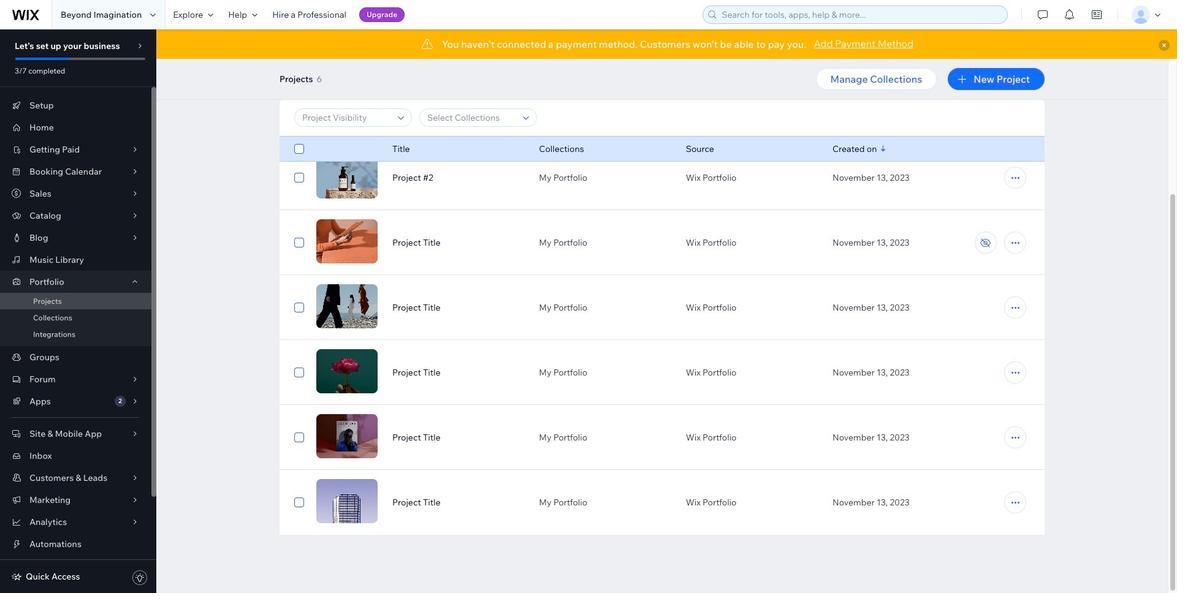 Task type: vqa. For each thing, say whether or not it's contained in the screenshot.
Search For Tools, Apps, Help & More... field
yes



Task type: describe. For each thing, give the bounding box(es) containing it.
Select Collections field
[[424, 109, 519, 126]]



Task type: locate. For each thing, give the bounding box(es) containing it.
Search for tools, apps, help & more... field
[[718, 6, 1004, 23]]

None checkbox
[[294, 142, 304, 156], [294, 170, 304, 185], [294, 365, 304, 380], [294, 430, 304, 445], [294, 142, 304, 156], [294, 170, 304, 185], [294, 365, 304, 380], [294, 430, 304, 445]]

Project Visibility field
[[299, 109, 394, 126]]

alert
[[156, 29, 1177, 59]]

None checkbox
[[294, 235, 304, 250], [294, 300, 304, 315], [294, 495, 304, 510], [294, 235, 304, 250], [294, 300, 304, 315], [294, 495, 304, 510]]

sidebar element
[[0, 29, 156, 594]]

list
[[280, 0, 1045, 68]]



